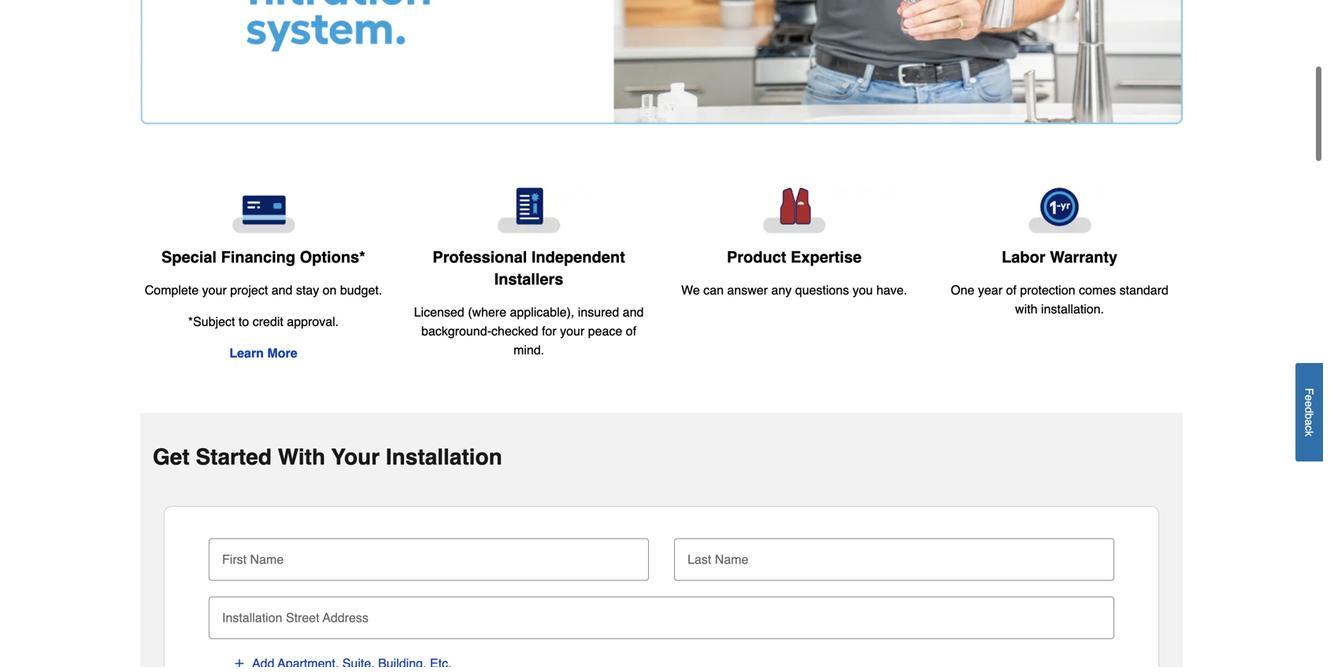 Task type: vqa. For each thing, say whether or not it's contained in the screenshot.
*Subject at the left top of the page
yes



Task type: describe. For each thing, give the bounding box(es) containing it.
for
[[542, 324, 557, 338]]

project
[[230, 283, 268, 298]]

independent
[[532, 248, 625, 266]]

product expertise
[[727, 248, 862, 266]]

let us install your water filtration system. image
[[140, 0, 1183, 125]]

(where
[[468, 305, 507, 319]]

labor warranty
[[1002, 248, 1118, 266]]

Installation Street Address text field
[[215, 597, 1108, 632]]

can
[[704, 283, 724, 297]]

your inside licensed (where applicable), insured and background-checked for your peace of mind.
[[560, 324, 585, 338]]

your
[[331, 445, 380, 470]]

special financing options*
[[162, 248, 365, 266]]

labor
[[1002, 248, 1046, 266]]

a dark blue background check icon. image
[[409, 188, 649, 234]]

special
[[162, 248, 217, 266]]

of inside licensed (where applicable), insured and background-checked for your peace of mind.
[[626, 324, 637, 338]]

with
[[1015, 302, 1038, 316]]

we
[[681, 283, 700, 297]]

comes
[[1079, 283, 1116, 298]]

a lowe's red vest icon. image
[[674, 188, 915, 234]]

options*
[[300, 248, 365, 266]]

background-
[[421, 324, 491, 338]]

installers
[[494, 270, 564, 288]]

more
[[267, 346, 297, 361]]

have.
[[877, 283, 907, 297]]

a blue 1-year labor warranty icon. image
[[940, 188, 1180, 234]]

to
[[239, 314, 249, 329]]

on
[[323, 283, 337, 298]]

learn more link
[[230, 346, 297, 361]]

0 horizontal spatial and
[[272, 283, 293, 298]]

*subject
[[188, 314, 235, 329]]

stay
[[296, 283, 319, 298]]

1 e from the top
[[1303, 395, 1316, 401]]

you
[[853, 283, 873, 297]]

with
[[278, 445, 325, 470]]

complete your project and stay on budget.
[[145, 283, 382, 298]]

last name
[[688, 552, 749, 567]]

2 e from the top
[[1303, 401, 1316, 407]]

approval.
[[287, 314, 339, 329]]

name for last name
[[715, 552, 749, 567]]

applicable),
[[510, 305, 574, 319]]

insured
[[578, 305, 619, 319]]

f
[[1303, 388, 1316, 395]]



Task type: locate. For each thing, give the bounding box(es) containing it.
e up b
[[1303, 401, 1316, 407]]

e
[[1303, 395, 1316, 401], [1303, 401, 1316, 407]]

c
[[1303, 426, 1316, 431]]

1 horizontal spatial name
[[715, 552, 749, 567]]

1 horizontal spatial of
[[1006, 283, 1017, 298]]

financing
[[221, 248, 295, 266]]

1 name from the left
[[250, 552, 284, 567]]

get
[[153, 445, 190, 470]]

budget.
[[340, 283, 382, 298]]

k
[[1303, 431, 1316, 437]]

one year of protection comes standard with installation.
[[951, 283, 1169, 316]]

a
[[1303, 420, 1316, 426]]

of
[[1006, 283, 1017, 298], [626, 324, 637, 338]]

and inside licensed (where applicable), insured and background-checked for your peace of mind.
[[623, 305, 644, 319]]

any
[[772, 283, 792, 297]]

first
[[222, 552, 247, 567]]

product
[[727, 248, 787, 266]]

started
[[196, 445, 272, 470]]

licensed (where applicable), insured and background-checked for your peace of mind.
[[414, 305, 644, 357]]

0 vertical spatial of
[[1006, 283, 1017, 298]]

0 vertical spatial and
[[272, 283, 293, 298]]

0 vertical spatial installation
[[386, 445, 502, 470]]

checked
[[491, 324, 538, 338]]

your up the *subject
[[202, 283, 227, 298]]

and right insured
[[623, 305, 644, 319]]

First Name text field
[[215, 539, 643, 573]]

learn
[[230, 346, 264, 361]]

0 horizontal spatial name
[[250, 552, 284, 567]]

complete
[[145, 283, 199, 298]]

0 vertical spatial your
[[202, 283, 227, 298]]

professional independent installers
[[433, 248, 625, 288]]

of inside one year of protection comes standard with installation.
[[1006, 283, 1017, 298]]

a dark blue credit card icon. image
[[143, 188, 384, 234]]

Last Name text field
[[681, 539, 1108, 573]]

licensed
[[414, 305, 465, 319]]

get started with your installation
[[153, 445, 502, 470]]

name right last
[[715, 552, 749, 567]]

address
[[323, 611, 369, 625]]

first name
[[222, 552, 284, 567]]

f e e d b a c k
[[1303, 388, 1316, 437]]

last
[[688, 552, 712, 567]]

warranty
[[1050, 248, 1118, 266]]

of right the peace
[[626, 324, 637, 338]]

installation
[[386, 445, 502, 470], [222, 611, 282, 625]]

b
[[1303, 413, 1316, 420]]

1 horizontal spatial and
[[623, 305, 644, 319]]

your right for
[[560, 324, 585, 338]]

mind.
[[514, 343, 544, 357]]

1 vertical spatial your
[[560, 324, 585, 338]]

d
[[1303, 407, 1316, 413]]

1 vertical spatial installation
[[222, 611, 282, 625]]

credit
[[253, 314, 283, 329]]

0 horizontal spatial installation
[[222, 611, 282, 625]]

expertise
[[791, 248, 862, 266]]

1 vertical spatial of
[[626, 324, 637, 338]]

one
[[951, 283, 975, 298]]

year
[[978, 283, 1003, 298]]

e up d
[[1303, 395, 1316, 401]]

questions
[[795, 283, 849, 297]]

peace
[[588, 324, 622, 338]]

plus image
[[233, 658, 246, 667]]

*subject to credit approval.
[[188, 314, 339, 329]]

street
[[286, 611, 320, 625]]

1 horizontal spatial your
[[560, 324, 585, 338]]

name
[[250, 552, 284, 567], [715, 552, 749, 567]]

professional
[[433, 248, 527, 266]]

2 name from the left
[[715, 552, 749, 567]]

name right first
[[250, 552, 284, 567]]

learn more
[[230, 346, 297, 361]]

f e e d b a c k button
[[1296, 363, 1323, 462]]

and left the stay
[[272, 283, 293, 298]]

0 horizontal spatial of
[[626, 324, 637, 338]]

installation.
[[1041, 302, 1104, 316]]

1 horizontal spatial installation
[[386, 445, 502, 470]]

name for first name
[[250, 552, 284, 567]]

we can answer any questions you have.
[[681, 283, 907, 297]]

your
[[202, 283, 227, 298], [560, 324, 585, 338]]

of right year
[[1006, 283, 1017, 298]]

answer
[[727, 283, 768, 297]]

installation street address
[[222, 611, 369, 625]]

0 horizontal spatial your
[[202, 283, 227, 298]]

standard
[[1120, 283, 1169, 298]]

1 vertical spatial and
[[623, 305, 644, 319]]

and
[[272, 283, 293, 298], [623, 305, 644, 319]]

protection
[[1020, 283, 1076, 298]]



